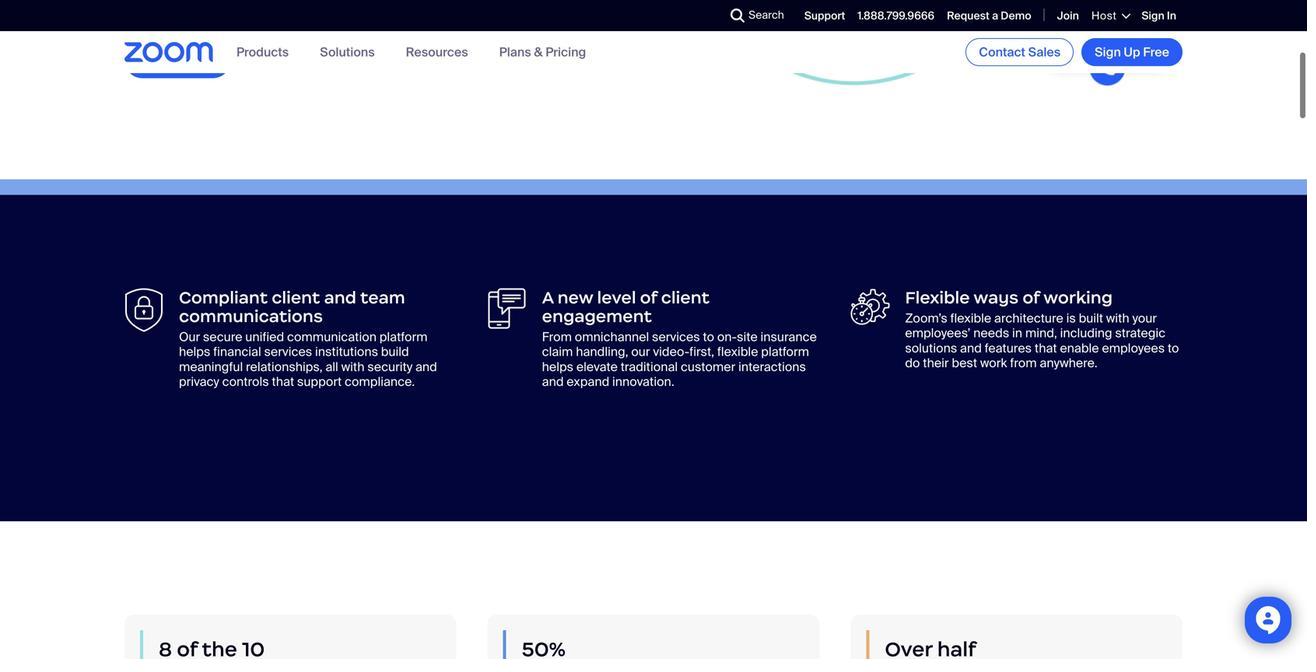 Task type: locate. For each thing, give the bounding box(es) containing it.
sign left in
[[1142, 9, 1165, 23]]

support
[[804, 9, 845, 23]]

helps inside a new level of client engagement from omnichannel services to on-site insurance claim handling, our video-first, flexible platform helps elevate traditional customer interactions and expand innovation.
[[542, 358, 573, 375]]

1 horizontal spatial of
[[1023, 287, 1040, 308]]

sign left 'up'
[[1095, 44, 1121, 60]]

1 horizontal spatial to
[[1168, 340, 1179, 356]]

1 vertical spatial with
[[341, 358, 365, 375]]

our
[[631, 344, 650, 360]]

that right in in the right of the page
[[1035, 340, 1057, 356]]

1 horizontal spatial flexible
[[950, 310, 991, 326]]

join
[[1057, 9, 1079, 23]]

client
[[272, 287, 320, 308], [661, 287, 710, 308]]

meaningful
[[179, 358, 243, 375]]

services right our
[[652, 329, 700, 345]]

plans & pricing link
[[499, 44, 586, 60]]

in
[[1167, 9, 1176, 23]]

services up support
[[264, 344, 312, 360]]

sign up free
[[1095, 44, 1169, 60]]

elevate
[[576, 358, 618, 375]]

video-
[[653, 344, 689, 360]]

get started link
[[124, 42, 231, 78]]

1 horizontal spatial sign
[[1142, 9, 1165, 23]]

up
[[1124, 44, 1140, 60]]

search
[[749, 8, 784, 22]]

0 horizontal spatial with
[[341, 358, 365, 375]]

that left support
[[272, 373, 294, 390]]

1 vertical spatial that
[[272, 373, 294, 390]]

0 horizontal spatial client
[[272, 287, 320, 308]]

1 vertical spatial flexible
[[717, 344, 758, 360]]

1 vertical spatial sign
[[1095, 44, 1121, 60]]

solutions
[[905, 340, 957, 356]]

to left on-
[[703, 329, 714, 345]]

employees'
[[905, 325, 971, 341]]

with inside the flexible ways of working zoom's flexible architecture is built with your employees' needs in mind, including strategic solutions and features that enable employees to do their best work from anywhere.
[[1106, 310, 1129, 326]]

flexible right first,
[[717, 344, 758, 360]]

stop clock & gear image
[[851, 288, 890, 325]]

1 horizontal spatial with
[[1106, 310, 1129, 326]]

2 of from the left
[[1023, 287, 1040, 308]]

omnichannel
[[575, 329, 649, 345]]

platform
[[379, 329, 428, 345], [761, 344, 809, 360]]

anywhere.
[[1040, 355, 1098, 371]]

search image
[[731, 9, 745, 23]]

team
[[360, 287, 405, 308]]

and right build at left bottom
[[415, 358, 437, 375]]

1 horizontal spatial helps
[[542, 358, 573, 375]]

1 horizontal spatial platform
[[761, 344, 809, 360]]

a
[[992, 9, 998, 23]]

get started
[[144, 52, 211, 68]]

of
[[640, 287, 657, 308], [1023, 287, 1040, 308]]

flexible inside the flexible ways of working zoom's flexible architecture is built with your employees' needs in mind, including strategic solutions and features that enable employees to do their best work from anywhere.
[[950, 310, 991, 326]]

flexible
[[950, 310, 991, 326], [717, 344, 758, 360]]

host button
[[1092, 9, 1129, 23]]

controls
[[222, 373, 269, 390]]

0 horizontal spatial of
[[640, 287, 657, 308]]

to inside a new level of client engagement from omnichannel services to on-site insurance claim handling, our video-first, flexible platform helps elevate traditional customer interactions and expand innovation.
[[703, 329, 714, 345]]

sign in
[[1142, 9, 1176, 23]]

0 horizontal spatial to
[[703, 329, 714, 345]]

enable
[[1060, 340, 1099, 356]]

compliant
[[179, 287, 268, 308]]

0 vertical spatial sign
[[1142, 9, 1165, 23]]

video
[[283, 52, 315, 68]]

platform inside compliant client and team communications our secure unified communication platform helps financial services institutions build meaningful relationships, all with security and privacy controls that support compliance.
[[379, 329, 428, 345]]

plans & pricing
[[499, 44, 586, 60]]

work
[[980, 355, 1007, 371]]

join link
[[1057, 9, 1079, 23]]

helps
[[179, 344, 210, 360], [542, 358, 573, 375]]

client up "video-"
[[661, 287, 710, 308]]

communication
[[287, 329, 377, 345]]

flexible down ways
[[950, 310, 991, 326]]

request a demo link
[[947, 9, 1031, 23]]

request
[[947, 9, 990, 23]]

client inside a new level of client engagement from omnichannel services to on-site insurance claim handling, our video-first, flexible platform helps elevate traditional customer interactions and expand innovation.
[[661, 287, 710, 308]]

0 horizontal spatial flexible
[[717, 344, 758, 360]]

0 horizontal spatial services
[[264, 344, 312, 360]]

best
[[952, 355, 977, 371]]

1 horizontal spatial services
[[652, 329, 700, 345]]

client up unified
[[272, 287, 320, 308]]

shield with lock image
[[124, 288, 163, 332]]

all
[[325, 358, 338, 375]]

that
[[1035, 340, 1057, 356], [272, 373, 294, 390]]

services inside a new level of client engagement from omnichannel services to on-site insurance claim handling, our video-first, flexible platform helps elevate traditional customer interactions and expand innovation.
[[652, 329, 700, 345]]

platform right site
[[761, 344, 809, 360]]

site
[[737, 329, 758, 345]]

platform inside a new level of client engagement from omnichannel services to on-site insurance claim handling, our video-first, flexible platform helps elevate traditional customer interactions and expand innovation.
[[761, 344, 809, 360]]

claim
[[542, 344, 573, 360]]

of up architecture in the right top of the page
[[1023, 287, 1040, 308]]

with
[[1106, 310, 1129, 326], [341, 358, 365, 375]]

and inside the flexible ways of working zoom's flexible architecture is built with your employees' needs in mind, including strategic solutions and features that enable employees to do their best work from anywhere.
[[960, 340, 982, 356]]

2 client from the left
[[661, 287, 710, 308]]

and left features on the right bottom of the page
[[960, 340, 982, 356]]

from
[[1010, 355, 1037, 371]]

traditional
[[621, 358, 678, 375]]

of right level
[[640, 287, 657, 308]]

strategic
[[1115, 325, 1166, 341]]

contact sales link
[[966, 38, 1074, 66]]

platform up security on the left bottom
[[379, 329, 428, 345]]

host
[[1092, 9, 1117, 23]]

0 horizontal spatial helps
[[179, 344, 210, 360]]

1 horizontal spatial that
[[1035, 340, 1057, 356]]

0 vertical spatial with
[[1106, 310, 1129, 326]]

solutions button
[[320, 44, 375, 60]]

with inside compliant client and team communications our secure unified communication platform helps financial services institutions build meaningful relationships, all with security and privacy controls that support compliance.
[[341, 358, 365, 375]]

institutions
[[315, 344, 378, 360]]

with right all
[[341, 358, 365, 375]]

0 horizontal spatial platform
[[379, 329, 428, 345]]

including
[[1060, 325, 1112, 341]]

a
[[542, 287, 554, 308]]

1 horizontal spatial client
[[661, 287, 710, 308]]

helps up privacy
[[179, 344, 210, 360]]

and down claim
[[542, 373, 564, 390]]

0 vertical spatial flexible
[[950, 310, 991, 326]]

ways
[[974, 287, 1019, 308]]

services
[[652, 329, 700, 345], [264, 344, 312, 360]]

and
[[324, 287, 356, 308], [960, 340, 982, 356], [415, 358, 437, 375], [542, 373, 564, 390]]

watch video
[[244, 52, 315, 68]]

helps down from
[[542, 358, 573, 375]]

with right built
[[1106, 310, 1129, 326]]

0 vertical spatial that
[[1035, 340, 1057, 356]]

architecture
[[994, 310, 1063, 326]]

1 of from the left
[[640, 287, 657, 308]]

insurance
[[761, 329, 817, 345]]

handling,
[[576, 344, 628, 360]]

1 client from the left
[[272, 287, 320, 308]]

compliance.
[[345, 373, 415, 390]]

and up communication
[[324, 287, 356, 308]]

0 horizontal spatial sign
[[1095, 44, 1121, 60]]

0 horizontal spatial that
[[272, 373, 294, 390]]

started
[[168, 52, 211, 68]]

to right strategic
[[1168, 340, 1179, 356]]



Task type: vqa. For each thing, say whether or not it's contained in the screenshot.
THE 'RELIABLE'
no



Task type: describe. For each thing, give the bounding box(es) containing it.
search image
[[731, 9, 745, 23]]

that inside compliant client and team communications our secure unified communication platform helps financial services institutions build meaningful relationships, all with security and privacy controls that support compliance.
[[272, 373, 294, 390]]

of inside a new level of client engagement from omnichannel services to on-site insurance claim handling, our video-first, flexible platform helps elevate traditional customer interactions and expand innovation.
[[640, 287, 657, 308]]

privacy
[[179, 373, 219, 390]]

1.888.799.9666
[[858, 9, 935, 23]]

features
[[985, 340, 1032, 356]]

sales
[[1028, 44, 1061, 60]]

request a demo
[[947, 9, 1031, 23]]

that inside the flexible ways of working zoom's flexible architecture is built with your employees' needs in mind, including strategic solutions and features that enable employees to do their best work from anywhere.
[[1035, 340, 1057, 356]]

a new level of client engagement from omnichannel services to on-site insurance claim handling, our video-first, flexible platform helps elevate traditional customer interactions and expand innovation.
[[542, 287, 817, 390]]

&
[[534, 44, 543, 60]]

on-
[[717, 329, 737, 345]]

zoom logo image
[[124, 42, 213, 62]]

products
[[237, 44, 289, 60]]

of inside the flexible ways of working zoom's flexible architecture is built with your employees' needs in mind, including strategic solutions and features that enable employees to do their best work from anywhere.
[[1023, 287, 1040, 308]]

flexible ways of working zoom's flexible architecture is built with your employees' needs in mind, including strategic solutions and features that enable employees to do their best work from anywhere.
[[905, 287, 1179, 371]]

security
[[367, 358, 412, 375]]

financial
[[213, 344, 261, 360]]

expand
[[567, 373, 609, 390]]

from
[[542, 329, 572, 345]]

first,
[[689, 344, 714, 360]]

new
[[558, 287, 593, 308]]

resources button
[[406, 44, 468, 60]]

solutions
[[320, 44, 375, 60]]

contact sales
[[979, 44, 1061, 60]]

build
[[381, 344, 409, 360]]

employees
[[1102, 340, 1165, 356]]

sign up free link
[[1082, 38, 1183, 66]]

watch video link
[[243, 52, 328, 68]]

contact
[[979, 44, 1025, 60]]

engagement
[[542, 306, 652, 327]]

relationships,
[[246, 358, 323, 375]]

do
[[905, 355, 920, 371]]

needs
[[973, 325, 1009, 341]]

sign for sign in
[[1142, 9, 1165, 23]]

phone with text message image
[[488, 288, 526, 329]]

unified
[[245, 329, 284, 345]]

plans
[[499, 44, 531, 60]]

our
[[179, 329, 200, 345]]

resources
[[406, 44, 468, 60]]

innovation.
[[612, 373, 674, 390]]

watch
[[244, 52, 280, 68]]

interactions
[[738, 358, 806, 375]]

sign for sign up free
[[1095, 44, 1121, 60]]

compliant client and team communications our secure unified communication platform helps financial services institutions build meaningful relationships, all with security and privacy controls that support compliance.
[[179, 287, 437, 390]]

and inside a new level of client engagement from omnichannel services to on-site insurance claim handling, our video-first, flexible platform helps elevate traditional customer interactions and expand innovation.
[[542, 373, 564, 390]]

to inside the flexible ways of working zoom's flexible architecture is built with your employees' needs in mind, including strategic solutions and features that enable employees to do their best work from anywhere.
[[1168, 340, 1179, 356]]

support
[[297, 373, 342, 390]]

flexible inside a new level of client engagement from omnichannel services to on-site insurance claim handling, our video-first, flexible platform helps elevate traditional customer interactions and expand innovation.
[[717, 344, 758, 360]]

helps inside compliant client and team communications our secure unified communication platform helps financial services institutions build meaningful relationships, all with security and privacy controls that support compliance.
[[179, 344, 210, 360]]

demo
[[1001, 9, 1031, 23]]

secure
[[203, 329, 242, 345]]

mind,
[[1025, 325, 1057, 341]]

sign in link
[[1142, 9, 1176, 23]]

in
[[1012, 325, 1022, 341]]

their
[[923, 355, 949, 371]]

flexible
[[905, 287, 970, 308]]

built
[[1079, 310, 1103, 326]]

is
[[1066, 310, 1076, 326]]

zoom's
[[905, 310, 947, 326]]

services inside compliant client and team communications our secure unified communication platform helps financial services institutions build meaningful relationships, all with security and privacy controls that support compliance.
[[264, 344, 312, 360]]

1.888.799.9666 link
[[858, 9, 935, 23]]

level
[[597, 287, 636, 308]]

products button
[[237, 44, 289, 60]]

client inside compliant client and team communications our secure unified communication platform helps financial services institutions build meaningful relationships, all with security and privacy controls that support compliance.
[[272, 287, 320, 308]]

get
[[144, 52, 165, 68]]

pricing
[[546, 44, 586, 60]]

free
[[1143, 44, 1169, 60]]

customer
[[681, 358, 735, 375]]

communications
[[179, 306, 323, 327]]

your
[[1132, 310, 1157, 326]]



